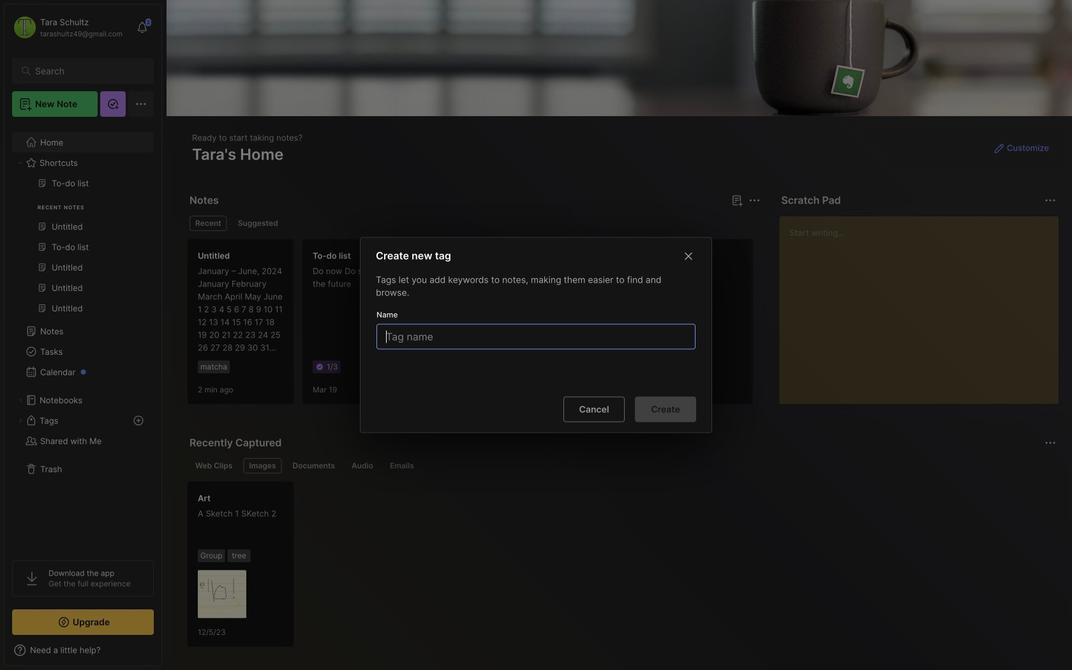 Task type: describe. For each thing, give the bounding box(es) containing it.
expand notebooks image
[[17, 396, 24, 404]]

1 tab list from the top
[[190, 216, 759, 231]]

expand tags image
[[17, 417, 24, 424]]

none search field inside main element
[[35, 63, 137, 79]]

group inside main element
[[12, 173, 153, 326]]

main element
[[0, 0, 166, 670]]

thumbnail image
[[198, 570, 246, 619]]

Search text field
[[35, 65, 137, 77]]



Task type: locate. For each thing, give the bounding box(es) containing it.
close image
[[681, 249, 696, 264]]

0 vertical spatial tab list
[[190, 216, 759, 231]]

tree inside main element
[[4, 124, 161, 549]]

Start writing… text field
[[790, 216, 1058, 394]]

group
[[12, 173, 153, 326]]

Tag name text field
[[385, 325, 690, 349]]

1 vertical spatial tab list
[[190, 458, 1054, 474]]

None search field
[[35, 63, 137, 79]]

tree
[[4, 124, 161, 549]]

row group
[[187, 239, 1072, 412]]

2 tab list from the top
[[190, 458, 1054, 474]]

tab list
[[190, 216, 759, 231], [190, 458, 1054, 474]]

tab
[[190, 216, 227, 231], [232, 216, 284, 231], [190, 458, 238, 474], [243, 458, 282, 474], [287, 458, 341, 474], [346, 458, 379, 474], [384, 458, 420, 474]]



Task type: vqa. For each thing, say whether or not it's contained in the screenshot.
tree
yes



